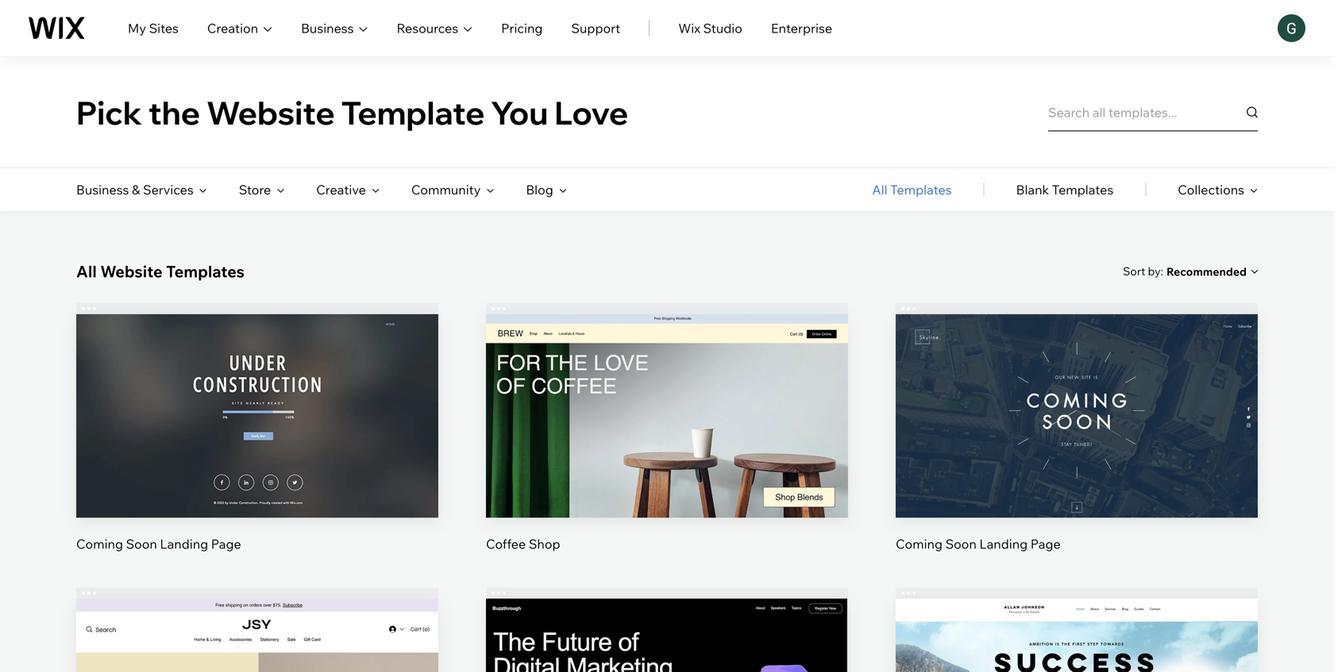 Task type: locate. For each thing, give the bounding box(es) containing it.
0 horizontal spatial coming
[[76, 537, 123, 553]]

1 all website templates - coming soon landing page image from the left
[[76, 315, 439, 518]]

0 horizontal spatial edit
[[245, 385, 269, 401]]

wix studio link
[[679, 19, 743, 38]]

1 horizontal spatial coming
[[896, 537, 943, 553]]

1 horizontal spatial view button
[[630, 428, 705, 466]]

1 horizontal spatial templates
[[891, 182, 952, 198]]

resources button
[[397, 19, 473, 38]]

all website templates - marketing webinar image
[[486, 599, 848, 673]]

you
[[491, 92, 548, 132]]

all inside all templates link
[[873, 182, 888, 198]]

all website templates
[[76, 262, 245, 282]]

edit button inside coffee shop group
[[630, 374, 705, 412]]

1 coming from the left
[[76, 537, 123, 553]]

website
[[207, 92, 335, 132], [100, 262, 163, 282]]

my sites
[[128, 20, 179, 36]]

2 landing from the left
[[980, 537, 1028, 553]]

blank
[[1017, 182, 1050, 198]]

1 horizontal spatial coming soon landing page
[[896, 537, 1061, 553]]

2 edit from the left
[[655, 385, 679, 401]]

all for all templates
[[873, 182, 888, 198]]

2 horizontal spatial view button
[[1039, 428, 1115, 466]]

2 view button from the left
[[630, 428, 705, 466]]

blog
[[526, 182, 554, 198]]

coming soon landing page group
[[76, 303, 439, 553], [896, 303, 1258, 553]]

2 coming soon landing page group from the left
[[896, 303, 1258, 553]]

1 vertical spatial all
[[76, 262, 97, 282]]

1 horizontal spatial edit button
[[630, 374, 705, 412]]

0 horizontal spatial view button
[[220, 428, 295, 466]]

business inside popup button
[[301, 20, 354, 36]]

2 edit button from the left
[[630, 374, 705, 412]]

2 all website templates - coming soon landing page image from the left
[[896, 315, 1258, 518]]

0 horizontal spatial all website templates - coming soon landing page image
[[76, 315, 439, 518]]

store
[[239, 182, 271, 198]]

&
[[132, 182, 140, 198]]

0 horizontal spatial landing
[[160, 537, 208, 553]]

coming
[[76, 537, 123, 553], [896, 537, 943, 553]]

blank templates link
[[1017, 168, 1114, 211]]

all website templates - coming soon landing page image
[[76, 315, 439, 518], [896, 315, 1258, 518]]

0 vertical spatial business
[[301, 20, 354, 36]]

business inside categories by subject element
[[76, 182, 129, 198]]

business button
[[301, 19, 368, 38]]

1 landing from the left
[[160, 537, 208, 553]]

1 horizontal spatial all
[[873, 182, 888, 198]]

page for 'view' popup button for 3rd edit button
[[1031, 537, 1061, 553]]

0 horizontal spatial coming soon landing page
[[76, 537, 241, 553]]

1 view from the left
[[243, 439, 272, 455]]

edit
[[245, 385, 269, 401], [655, 385, 679, 401], [1065, 385, 1089, 401]]

1 horizontal spatial soon
[[946, 537, 977, 553]]

templates
[[891, 182, 952, 198], [1052, 182, 1114, 198], [166, 262, 245, 282]]

sort by:
[[1123, 265, 1164, 278]]

all templates link
[[873, 168, 952, 211]]

edit button
[[220, 374, 295, 412], [630, 374, 705, 412], [1039, 374, 1115, 412]]

3 edit from the left
[[1065, 385, 1089, 401]]

0 vertical spatial website
[[207, 92, 335, 132]]

1 edit from the left
[[245, 385, 269, 401]]

landing
[[160, 537, 208, 553], [980, 537, 1028, 553]]

1 coming soon landing page from the left
[[76, 537, 241, 553]]

profile image image
[[1278, 14, 1306, 42]]

2 horizontal spatial templates
[[1052, 182, 1114, 198]]

0 horizontal spatial all
[[76, 262, 97, 282]]

love
[[555, 92, 629, 132]]

coming for second coming soon landing page group from the right
[[76, 537, 123, 553]]

all
[[873, 182, 888, 198], [76, 262, 97, 282]]

soon
[[126, 537, 157, 553], [946, 537, 977, 553]]

0 horizontal spatial edit button
[[220, 374, 295, 412]]

view button
[[220, 428, 295, 466], [630, 428, 705, 466], [1039, 428, 1115, 466]]

all website templates - coming soon landing page image for 3rd edit button from the right
[[76, 315, 439, 518]]

1 horizontal spatial coming soon landing page group
[[896, 303, 1258, 553]]

1 edit button from the left
[[220, 374, 295, 412]]

0 horizontal spatial page
[[211, 537, 241, 553]]

0 vertical spatial all
[[873, 182, 888, 198]]

2 horizontal spatial edit
[[1065, 385, 1089, 401]]

pricing
[[501, 20, 543, 36]]

1 page from the left
[[211, 537, 241, 553]]

categories. use the left and right arrow keys to navigate the menu element
[[0, 168, 1335, 211]]

my sites link
[[128, 19, 179, 38]]

all for all website templates
[[76, 262, 97, 282]]

1 horizontal spatial page
[[1031, 537, 1061, 553]]

1 view button from the left
[[220, 428, 295, 466]]

view button inside coffee shop group
[[630, 428, 705, 466]]

view button for 3rd edit button from the right
[[220, 428, 295, 466]]

pick
[[76, 92, 142, 132]]

1 horizontal spatial business
[[301, 20, 354, 36]]

wix studio
[[679, 20, 743, 36]]

1 horizontal spatial all website templates - coming soon landing page image
[[896, 315, 1258, 518]]

page
[[211, 537, 241, 553], [1031, 537, 1061, 553]]

coming soon landing page
[[76, 537, 241, 553], [896, 537, 1061, 553]]

sort
[[1123, 265, 1146, 278]]

2 page from the left
[[1031, 537, 1061, 553]]

1 horizontal spatial edit
[[655, 385, 679, 401]]

0 horizontal spatial business
[[76, 182, 129, 198]]

coming for second coming soon landing page group from the left
[[896, 537, 943, 553]]

shop
[[529, 537, 560, 553]]

0 horizontal spatial soon
[[126, 537, 157, 553]]

0 horizontal spatial view
[[243, 439, 272, 455]]

None search field
[[1049, 93, 1258, 131]]

support link
[[572, 19, 621, 38]]

2 horizontal spatial edit button
[[1039, 374, 1115, 412]]

1 horizontal spatial website
[[207, 92, 335, 132]]

template
[[341, 92, 485, 132]]

view
[[243, 439, 272, 455], [653, 439, 682, 455], [1063, 439, 1092, 455]]

wix
[[679, 20, 701, 36]]

all templates
[[873, 182, 952, 198]]

0 horizontal spatial website
[[100, 262, 163, 282]]

community
[[411, 182, 481, 198]]

2 coming from the left
[[896, 537, 943, 553]]

sites
[[149, 20, 179, 36]]

2 view from the left
[[653, 439, 682, 455]]

1 vertical spatial business
[[76, 182, 129, 198]]

0 horizontal spatial coming soon landing page group
[[76, 303, 439, 553]]

3 view button from the left
[[1039, 428, 1115, 466]]

1 horizontal spatial landing
[[980, 537, 1028, 553]]

all website templates - coming soon landing page image for 3rd edit button
[[896, 315, 1258, 518]]

1 horizontal spatial view
[[653, 439, 682, 455]]

business
[[301, 20, 354, 36], [76, 182, 129, 198]]

2 horizontal spatial view
[[1063, 439, 1092, 455]]

view inside coffee shop group
[[653, 439, 682, 455]]



Task type: describe. For each thing, give the bounding box(es) containing it.
3 view from the left
[[1063, 439, 1092, 455]]

templates for blank templates
[[1052, 182, 1114, 198]]

collections
[[1178, 182, 1245, 198]]

1 coming soon landing page group from the left
[[76, 303, 439, 553]]

creative
[[316, 182, 366, 198]]

the
[[148, 92, 200, 132]]

1 vertical spatial website
[[100, 262, 163, 282]]

Search search field
[[1049, 93, 1258, 131]]

all website templates - gift shop image
[[76, 599, 439, 673]]

services
[[143, 182, 194, 198]]

page for 'view' popup button for 3rd edit button from the right
[[211, 537, 241, 553]]

creation button
[[207, 19, 273, 38]]

2 soon from the left
[[946, 537, 977, 553]]

0 horizontal spatial templates
[[166, 262, 245, 282]]

resources
[[397, 20, 458, 36]]

enterprise
[[771, 20, 833, 36]]

business & services
[[76, 182, 194, 198]]

generic categories element
[[873, 168, 1258, 211]]

1 soon from the left
[[126, 537, 157, 553]]

pick the website template you love
[[76, 92, 629, 132]]

recommended
[[1167, 265, 1247, 279]]

my
[[128, 20, 146, 36]]

creation
[[207, 20, 258, 36]]

studio
[[703, 20, 743, 36]]

all website templates - coaching professional image
[[896, 599, 1258, 673]]

view button for edit button inside the coffee shop group
[[630, 428, 705, 466]]

edit inside coffee shop group
[[655, 385, 679, 401]]

business for business & services
[[76, 182, 129, 198]]

3 edit button from the left
[[1039, 374, 1115, 412]]

templates for all templates
[[891, 182, 952, 198]]

categories by subject element
[[76, 168, 567, 211]]

enterprise link
[[771, 19, 833, 38]]

all website templates - coffee shop image
[[486, 315, 848, 518]]

blank templates
[[1017, 182, 1114, 198]]

by:
[[1148, 265, 1164, 278]]

2 coming soon landing page from the left
[[896, 537, 1061, 553]]

coffee shop group
[[486, 303, 848, 553]]

support
[[572, 20, 621, 36]]

coffee
[[486, 537, 526, 553]]

view button for 3rd edit button
[[1039, 428, 1115, 466]]

pricing link
[[501, 19, 543, 38]]

coffee shop
[[486, 537, 560, 553]]

business for business
[[301, 20, 354, 36]]



Task type: vqa. For each thing, say whether or not it's contained in the screenshot.
Mobile App link
no



